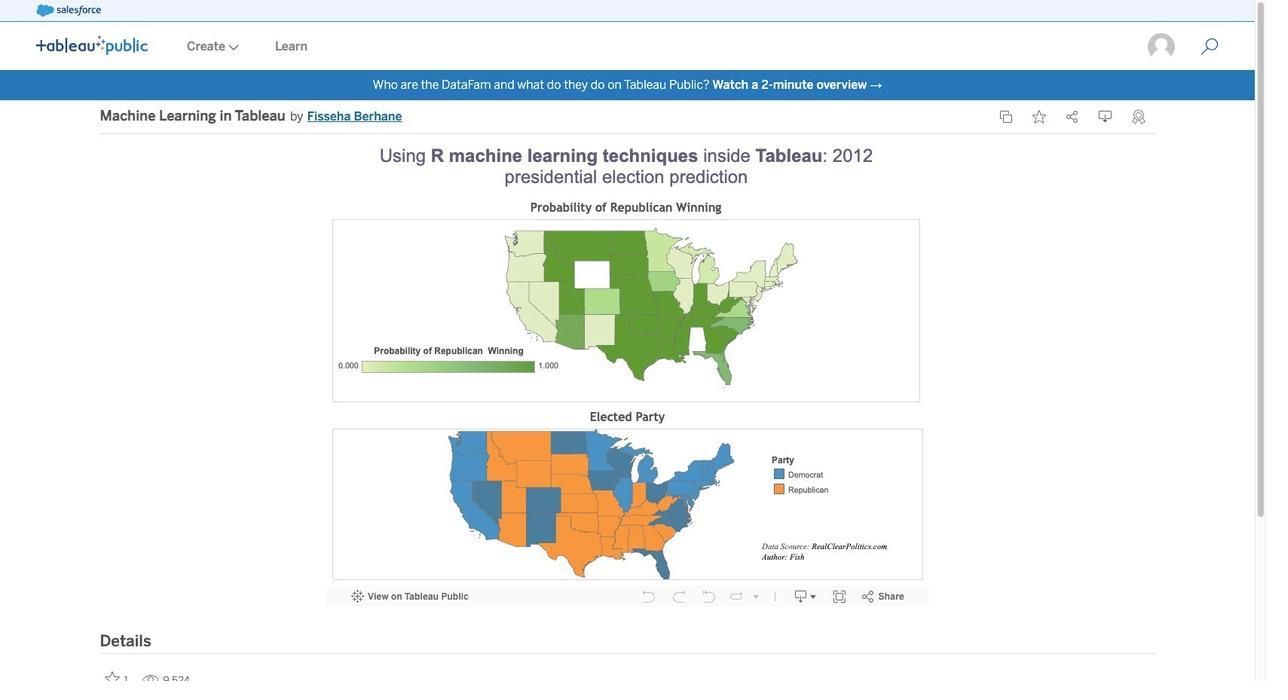 Task type: locate. For each thing, give the bounding box(es) containing it.
logo image
[[36, 35, 148, 55]]

salesforce logo image
[[36, 5, 101, 17]]

go to search image
[[1183, 38, 1238, 56]]

nominate for viz of the day image
[[1132, 109, 1146, 124]]

tara.schultz image
[[1147, 32, 1177, 62]]

favorite button image
[[1033, 110, 1046, 124]]



Task type: describe. For each thing, give the bounding box(es) containing it.
make a copy image
[[1000, 110, 1013, 124]]

Add Favorite button
[[100, 667, 136, 682]]

add favorite image
[[104, 672, 120, 682]]

create image
[[225, 44, 239, 51]]



Task type: vqa. For each thing, say whether or not it's contained in the screenshot.
by
no



